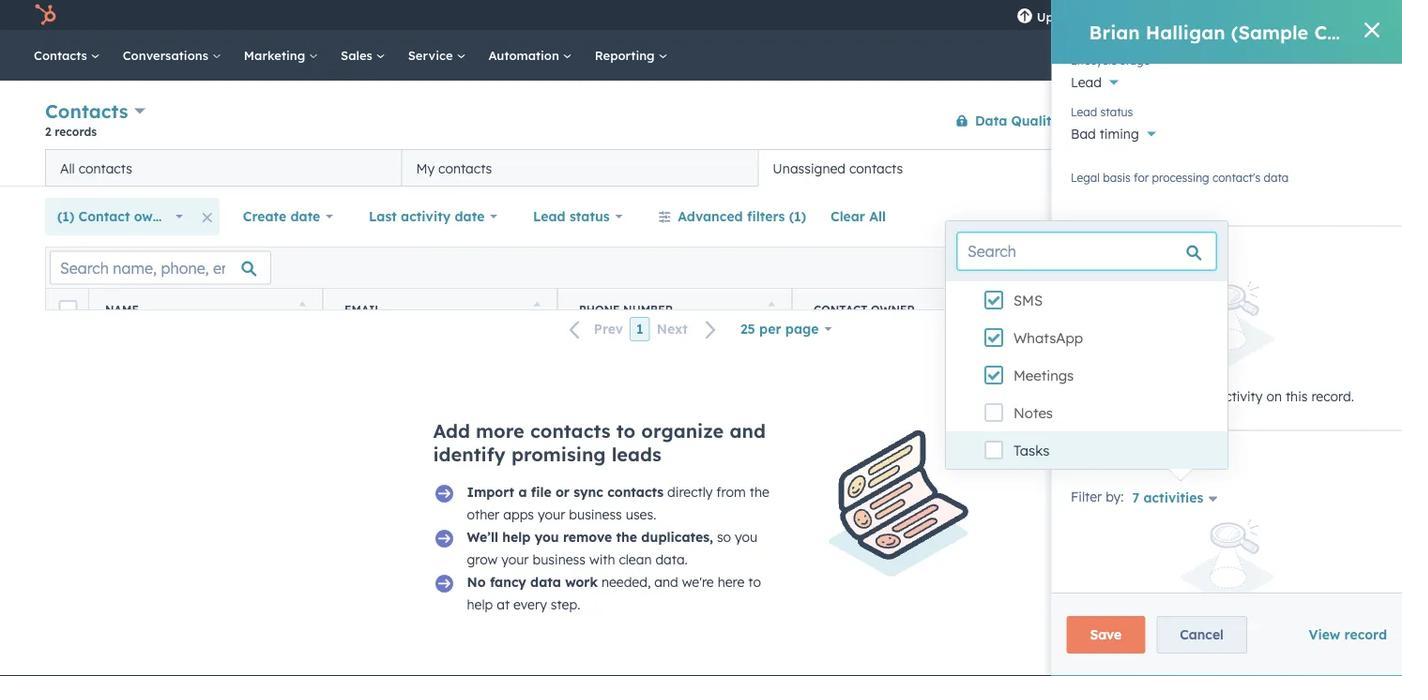Task type: locate. For each thing, give the bounding box(es) containing it.
1 press to sort. image from the left
[[299, 302, 306, 315]]

1 vertical spatial add
[[433, 420, 470, 443]]

add right 'for' at the top
[[1155, 160, 1181, 176]]

view
[[1185, 160, 1215, 176]]

notes
[[1014, 405, 1053, 422]]

this
[[1285, 388, 1307, 404]]

contacts banner
[[45, 96, 1357, 149]]

1 vertical spatial status
[[570, 208, 610, 225]]

create date button
[[231, 198, 345, 236]]

file
[[531, 484, 552, 501]]

25 per page button
[[728, 311, 844, 348]]

(1) down all contacts
[[57, 208, 74, 225]]

1 horizontal spatial (1)
[[789, 208, 806, 225]]

1 vertical spatial and
[[654, 574, 678, 591]]

0 vertical spatial help
[[502, 529, 531, 546]]

2 press to sort. image from the left
[[768, 302, 775, 315]]

add inside popup button
[[1155, 160, 1181, 176]]

pagination navigation
[[558, 317, 728, 342]]

1 (1) from the left
[[57, 208, 74, 225]]

0 vertical spatial status
[[1100, 105, 1133, 119]]

owner inside popup button
[[134, 208, 174, 225]]

press to sort. element down export button
[[1238, 302, 1245, 318]]

pinned activity button
[[1052, 226, 1383, 277]]

date down my contacts
[[455, 208, 485, 225]]

calling icon image
[[1116, 7, 1133, 24]]

0 horizontal spatial you
[[535, 529, 559, 546]]

settings image
[[1226, 8, 1243, 25]]

2 horizontal spatial all
[[1288, 160, 1304, 176]]

1 horizontal spatial your
[[538, 507, 565, 523]]

contacts inside button
[[849, 160, 903, 176]]

uses.
[[626, 507, 656, 523]]

lifecycle stage
[[1070, 53, 1150, 67]]

settings link
[[1223, 5, 1246, 25]]

activity inside popup button
[[401, 208, 451, 225]]

0 vertical spatial data
[[1263, 170, 1288, 184]]

we'll
[[467, 529, 498, 546]]

press to sort. image up per
[[768, 302, 775, 315]]

recent activities button
[[1052, 431, 1383, 482]]

1 horizontal spatial help
[[502, 529, 531, 546]]

a
[[518, 484, 527, 501]]

views
[[1308, 160, 1345, 176]]

contacts up clear all
[[849, 160, 903, 176]]

data right contact's
[[1263, 170, 1288, 184]]

press to sort. element up per
[[768, 302, 775, 318]]

1 press to sort. image from the left
[[534, 302, 541, 315]]

0 horizontal spatial the
[[616, 529, 637, 546]]

funky button
[[1286, 0, 1378, 30]]

owner
[[134, 208, 174, 225], [871, 303, 915, 317]]

business up we'll help you remove the duplicates,
[[569, 507, 622, 523]]

status down my contacts button
[[570, 208, 610, 225]]

lead status
[[1070, 105, 1133, 119], [533, 208, 610, 225]]

here
[[718, 574, 745, 591]]

press to sort. element
[[299, 302, 306, 318], [534, 302, 541, 318], [768, 302, 775, 318], [1003, 302, 1010, 318], [1238, 302, 1245, 318]]

export
[[1201, 261, 1237, 275]]

and inside add more contacts to organize and identify promising leads
[[730, 420, 766, 443]]

pinned
[[1093, 244, 1138, 260]]

to left organize
[[616, 420, 636, 443]]

1 horizontal spatial owner
[[871, 303, 915, 317]]

1 horizontal spatial add
[[1155, 160, 1181, 176]]

lead up bad at the top of the page
[[1070, 105, 1097, 119]]

1 horizontal spatial the
[[750, 484, 769, 501]]

page
[[785, 321, 819, 337]]

all right clear at top right
[[869, 208, 886, 225]]

1 horizontal spatial you
[[735, 529, 758, 546]]

(1) inside popup button
[[57, 208, 74, 225]]

and down data.
[[654, 574, 678, 591]]

(1)
[[57, 208, 74, 225], [789, 208, 806, 225]]

1 vertical spatial to
[[748, 574, 761, 591]]

save
[[1090, 627, 1122, 643]]

press to sort. image left sms
[[1003, 302, 1010, 315]]

filters
[[747, 208, 785, 225]]

2 horizontal spatial press to sort. image
[[1238, 302, 1245, 315]]

view record
[[1309, 627, 1387, 643]]

menu containing funky
[[1003, 0, 1380, 30]]

last activity date
[[369, 208, 485, 225]]

create date
[[243, 208, 320, 225]]

date
[[290, 208, 320, 225], [455, 208, 485, 225]]

and up from
[[730, 420, 766, 443]]

press to sort. image left phone
[[534, 302, 541, 315]]

1
[[636, 321, 644, 337]]

add left the more
[[433, 420, 470, 443]]

import
[[467, 484, 514, 501]]

1 vertical spatial activity
[[1142, 244, 1192, 260]]

next
[[657, 321, 688, 338]]

marketplaces image
[[1155, 8, 1172, 25]]

meetings
[[1014, 367, 1074, 385]]

advanced
[[678, 208, 743, 225]]

the inside directly from the other apps your business uses.
[[750, 484, 769, 501]]

add more contacts to organize and identify promising leads
[[433, 420, 766, 466]]

0 horizontal spatial lead status
[[533, 208, 610, 225]]

1 vertical spatial data
[[530, 574, 561, 591]]

last
[[369, 208, 397, 225]]

0 horizontal spatial to
[[616, 420, 636, 443]]

contacts down hubspot link
[[34, 47, 91, 63]]

0 vertical spatial lead
[[1070, 74, 1101, 91]]

2 date from the left
[[455, 208, 485, 225]]

1 vertical spatial help
[[467, 597, 493, 613]]

business
[[569, 507, 622, 523], [533, 552, 586, 568]]

contacts right my
[[438, 160, 492, 176]]

0 vertical spatial contact
[[78, 208, 130, 225]]

no
[[467, 574, 486, 591]]

activities
[[1143, 490, 1203, 506]]

the right from
[[750, 484, 769, 501]]

remove
[[563, 529, 612, 546]]

from
[[716, 484, 746, 501]]

every
[[513, 597, 547, 613]]

upgrade image
[[1016, 8, 1033, 25]]

lead status up bad timing
[[1070, 105, 1133, 119]]

1 horizontal spatial data
[[1263, 170, 1288, 184]]

contact down all contacts
[[78, 208, 130, 225]]

to inside add more contacts to organize and identify promising leads
[[616, 420, 636, 443]]

Search HubSpot search field
[[1138, 39, 1368, 71]]

clear all
[[831, 208, 886, 225]]

0 vertical spatial activity
[[401, 208, 451, 225]]

press to sort. image for email
[[534, 302, 541, 315]]

menu
[[1003, 0, 1380, 30]]

0 horizontal spatial press to sort. image
[[534, 302, 541, 315]]

1 vertical spatial the
[[616, 529, 637, 546]]

date inside popup button
[[455, 208, 485, 225]]

lead down my contacts button
[[533, 208, 566, 225]]

7
[[1132, 490, 1139, 506]]

2 vertical spatial lead
[[533, 208, 566, 225]]

press to sort. image for first press to sort. element
[[299, 302, 306, 315]]

1 horizontal spatial to
[[748, 574, 761, 591]]

contacts inside popup button
[[45, 99, 128, 123]]

your up fancy
[[501, 552, 529, 568]]

caret image
[[1067, 249, 1078, 254]]

pinned
[[1171, 388, 1213, 404]]

1 button
[[630, 317, 650, 342]]

add
[[1155, 160, 1181, 176], [433, 420, 470, 443]]

step.
[[551, 597, 580, 613]]

date inside popup button
[[290, 208, 320, 225]]

1 you from the left
[[535, 529, 559, 546]]

0 horizontal spatial contact
[[78, 208, 130, 225]]

filter by:
[[1070, 488, 1123, 505]]

(sample
[[1231, 20, 1309, 44]]

you inside so you grow your business with clean data.
[[735, 529, 758, 546]]

lead inside 'lead' popup button
[[1070, 74, 1101, 91]]

press to sort. image down export button
[[1238, 302, 1245, 315]]

0 vertical spatial add
[[1155, 160, 1181, 176]]

by:
[[1105, 488, 1123, 505]]

help down the "apps"
[[502, 529, 531, 546]]

all inside all contacts button
[[60, 160, 75, 176]]

0 horizontal spatial date
[[290, 208, 320, 225]]

lead status down my contacts button
[[533, 208, 610, 225]]

all inside all views link
[[1288, 160, 1304, 176]]

activity right last
[[401, 208, 451, 225]]

lead down lifecycle
[[1070, 74, 1101, 91]]

1 horizontal spatial activity
[[1142, 244, 1192, 260]]

leads
[[612, 443, 661, 466]]

1 vertical spatial lead status
[[533, 208, 610, 225]]

all
[[1288, 160, 1304, 176], [60, 160, 75, 176], [869, 208, 886, 225]]

0 horizontal spatial help
[[467, 597, 493, 613]]

close image
[[1365, 23, 1380, 38]]

activities
[[1142, 448, 1202, 465]]

data up every
[[530, 574, 561, 591]]

my
[[416, 160, 435, 176]]

0 vertical spatial owner
[[134, 208, 174, 225]]

directly from the other apps your business uses.
[[467, 484, 769, 523]]

add for add more contacts to organize and identify promising leads
[[433, 420, 470, 443]]

0 horizontal spatial add
[[433, 420, 470, 443]]

press to sort. image
[[534, 302, 541, 315], [1003, 302, 1010, 315]]

0 vertical spatial and
[[730, 420, 766, 443]]

2 you from the left
[[735, 529, 758, 546]]

press to sort. element left sms
[[1003, 302, 1010, 318]]

2 press to sort. element from the left
[[534, 302, 541, 318]]

1 date from the left
[[290, 208, 320, 225]]

contacts for my contacts
[[438, 160, 492, 176]]

0 vertical spatial the
[[750, 484, 769, 501]]

activity inside alert
[[1216, 388, 1262, 404]]

0 horizontal spatial your
[[501, 552, 529, 568]]

menu item
[[1103, 0, 1106, 30]]

business up work
[[533, 552, 586, 568]]

hubspot image
[[34, 4, 56, 26]]

activity for last
[[401, 208, 451, 225]]

contacts inside add more contacts to organize and identify promising leads
[[530, 420, 611, 443]]

actions button
[[1072, 106, 1154, 136]]

to right here
[[748, 574, 761, 591]]

sms
[[1014, 292, 1043, 310]]

1 vertical spatial business
[[533, 552, 586, 568]]

0 horizontal spatial all
[[60, 160, 75, 176]]

contacts up records
[[45, 99, 128, 123]]

recent activities
[[1093, 448, 1202, 465]]

press to sort. element left email
[[299, 302, 306, 318]]

activity inside dropdown button
[[1142, 244, 1192, 260]]

promising
[[511, 443, 606, 466]]

0 horizontal spatial (1)
[[57, 208, 74, 225]]

help down no
[[467, 597, 493, 613]]

conversations link
[[111, 30, 233, 81]]

(1) right filters
[[789, 208, 806, 225]]

all for all views
[[1288, 160, 1304, 176]]

contacts up import a file or sync contacts
[[530, 420, 611, 443]]

prev
[[594, 321, 623, 338]]

next button
[[650, 317, 728, 342]]

2 press to sort. image from the left
[[1003, 302, 1010, 315]]

press to sort. image for contact owner
[[1003, 302, 1010, 315]]

add inside add more contacts to organize and identify promising leads
[[433, 420, 470, 443]]

activity left on
[[1216, 388, 1262, 404]]

1 horizontal spatial press to sort. image
[[1003, 302, 1010, 315]]

conversations
[[123, 47, 212, 63]]

press to sort. element for contact owner
[[1003, 302, 1010, 318]]

25 per page
[[740, 321, 819, 337]]

press to sort. image
[[299, 302, 306, 315], [768, 302, 775, 315], [1238, 302, 1245, 315]]

contact up page
[[814, 303, 868, 317]]

contacts down records
[[79, 160, 132, 176]]

contacts
[[79, 160, 132, 176], [438, 160, 492, 176], [849, 160, 903, 176], [530, 420, 611, 443], [607, 484, 664, 501]]

1 horizontal spatial contact
[[814, 303, 868, 317]]

2 horizontal spatial activity
[[1216, 388, 1262, 404]]

0 horizontal spatial press to sort. image
[[299, 302, 306, 315]]

1 horizontal spatial status
[[1100, 105, 1133, 119]]

status up timing
[[1100, 105, 1133, 119]]

you
[[535, 529, 559, 546], [735, 529, 758, 546]]

1 vertical spatial contact
[[814, 303, 868, 317]]

all left views
[[1288, 160, 1304, 176]]

status
[[1100, 105, 1133, 119], [570, 208, 610, 225]]

contacts
[[34, 47, 91, 63], [45, 99, 128, 123]]

you right 'so'
[[735, 529, 758, 546]]

3 press to sort. element from the left
[[768, 302, 775, 318]]

lead status button
[[521, 198, 635, 236]]

1 horizontal spatial and
[[730, 420, 766, 443]]

name
[[105, 303, 139, 317]]

you left remove
[[535, 529, 559, 546]]

the
[[750, 484, 769, 501], [616, 529, 637, 546]]

press to sort. element left prev button
[[534, 302, 541, 318]]

1 vertical spatial contacts
[[45, 99, 128, 123]]

1 vertical spatial your
[[501, 552, 529, 568]]

your down file in the bottom left of the page
[[538, 507, 565, 523]]

1 horizontal spatial press to sort. image
[[768, 302, 775, 315]]

0 horizontal spatial data
[[530, 574, 561, 591]]

press to sort. image for press to sort. element corresponding to phone number
[[768, 302, 775, 315]]

1 vertical spatial owner
[[871, 303, 915, 317]]

the up 'clean'
[[616, 529, 637, 546]]

activity right pinned in the top of the page
[[1142, 244, 1192, 260]]

date right create
[[290, 208, 320, 225]]

so you grow your business with clean data.
[[467, 529, 758, 568]]

press to sort. image for 5th press to sort. element
[[1238, 302, 1245, 315]]

1 horizontal spatial lead status
[[1070, 105, 1133, 119]]

0 horizontal spatial status
[[570, 208, 610, 225]]

0 vertical spatial your
[[538, 507, 565, 523]]

marketing
[[244, 47, 309, 63]]

all for all contacts
[[60, 160, 75, 176]]

1 horizontal spatial date
[[455, 208, 485, 225]]

2 vertical spatial activity
[[1216, 388, 1262, 404]]

4 press to sort. element from the left
[[1003, 302, 1010, 318]]

0 horizontal spatial owner
[[134, 208, 174, 225]]

0 horizontal spatial activity
[[401, 208, 451, 225]]

0 horizontal spatial and
[[654, 574, 678, 591]]

all down '2 records'
[[60, 160, 75, 176]]

0 vertical spatial business
[[569, 507, 622, 523]]

1 horizontal spatial all
[[869, 208, 886, 225]]

7 activities button
[[1131, 490, 1225, 507]]

2 (1) from the left
[[789, 208, 806, 225]]

press to sort. image left email
[[299, 302, 306, 315]]

3 press to sort. image from the left
[[1238, 302, 1245, 315]]

unassigned contacts button
[[758, 149, 1115, 187]]

filter
[[1070, 488, 1102, 505]]

0 vertical spatial to
[[616, 420, 636, 443]]

add for add view (3/5)
[[1155, 160, 1181, 176]]



Task type: describe. For each thing, give the bounding box(es) containing it.
business inside so you grow your business with clean data.
[[533, 552, 586, 568]]

clear
[[831, 208, 865, 225]]

contacts for all contacts
[[79, 160, 132, 176]]

clear all button
[[818, 198, 898, 236]]

your inside directly from the other apps your business uses.
[[538, 507, 565, 523]]

all views link
[[1275, 149, 1357, 187]]

processing
[[1152, 170, 1209, 184]]

advanced filters (1)
[[678, 208, 806, 225]]

5 press to sort. element from the left
[[1238, 302, 1245, 318]]

marketplaces button
[[1144, 0, 1183, 30]]

clean
[[619, 552, 652, 568]]

contact)
[[1314, 20, 1395, 44]]

add view (3/5)
[[1155, 160, 1252, 176]]

press to sort. element for phone number
[[768, 302, 775, 318]]

1 vertical spatial lead
[[1070, 105, 1097, 119]]

contacts link
[[23, 30, 111, 81]]

timing
[[1099, 126, 1139, 142]]

funky
[[1318, 7, 1350, 23]]

on
[[1266, 388, 1282, 404]]

1 press to sort. element from the left
[[299, 302, 306, 318]]

or
[[556, 484, 570, 501]]

data.
[[655, 552, 688, 568]]

contacts for unassigned contacts
[[849, 160, 903, 176]]

search image
[[1363, 49, 1376, 62]]

recent
[[1093, 448, 1138, 465]]

service link
[[397, 30, 477, 81]]

brian
[[1089, 20, 1140, 44]]

sales
[[341, 47, 376, 63]]

help image
[[1195, 8, 1212, 25]]

calling icon button
[[1108, 3, 1140, 27]]

bad timing
[[1070, 126, 1139, 142]]

all inside clear all button
[[869, 208, 886, 225]]

your inside so you grow your business with clean data.
[[501, 552, 529, 568]]

automation link
[[477, 30, 584, 81]]

data quality
[[975, 112, 1060, 129]]

halligan
[[1146, 20, 1225, 44]]

(1) contact owner button
[[45, 198, 195, 236]]

record
[[1345, 627, 1387, 643]]

service
[[408, 47, 457, 63]]

help inside "needed, and we're here to help at every step."
[[467, 597, 493, 613]]

pinned activity
[[1093, 244, 1192, 260]]

identify
[[433, 443, 506, 466]]

all contacts button
[[45, 149, 402, 187]]

record.
[[1311, 388, 1354, 404]]

advanced filters (1) button
[[646, 198, 818, 236]]

create
[[243, 208, 286, 225]]

is
[[1138, 388, 1148, 404]]

(1) contact owner
[[57, 208, 174, 225]]

contact owner
[[814, 303, 915, 317]]

at
[[497, 597, 510, 613]]

unassigned contacts
[[773, 160, 903, 176]]

organize
[[641, 420, 724, 443]]

tasks
[[1014, 442, 1050, 460]]

view
[[1309, 627, 1341, 643]]

grow
[[467, 552, 498, 568]]

there
[[1100, 388, 1134, 404]]

status inside 'popup button'
[[570, 208, 610, 225]]

per
[[759, 321, 781, 337]]

funky town image
[[1297, 7, 1314, 23]]

bad timing button
[[1070, 115, 1383, 146]]

work
[[565, 574, 598, 591]]

for
[[1133, 170, 1149, 184]]

lead button
[[1070, 64, 1383, 95]]

last activity date button
[[357, 198, 510, 236]]

marketing link
[[233, 30, 329, 81]]

activity for pinned
[[1142, 244, 1192, 260]]

to inside "needed, and we're here to help at every step."
[[748, 574, 761, 591]]

Search search field
[[957, 233, 1216, 270]]

Search name, phone, email addresses, or company search field
[[50, 251, 271, 285]]

lead status inside 'popup button'
[[533, 208, 610, 225]]

my contacts button
[[402, 149, 758, 187]]

email
[[344, 303, 382, 317]]

needed,
[[602, 574, 651, 591]]

(3/5)
[[1219, 160, 1252, 176]]

all contacts
[[60, 160, 132, 176]]

basis
[[1103, 170, 1130, 184]]

7 activities
[[1132, 490, 1203, 506]]

0 vertical spatial contacts
[[34, 47, 91, 63]]

2 records
[[45, 124, 97, 138]]

cancel
[[1180, 627, 1224, 643]]

business inside directly from the other apps your business uses.
[[569, 507, 622, 523]]

contacts up uses.
[[607, 484, 664, 501]]

phone
[[579, 303, 620, 317]]

contact inside popup button
[[78, 208, 130, 225]]

we'll help you remove the duplicates,
[[467, 529, 713, 546]]

lead inside lead status 'popup button'
[[533, 208, 566, 225]]

add view (3/5) button
[[1122, 149, 1275, 187]]

and inside "needed, and we're here to help at every step."
[[654, 574, 678, 591]]

press to sort. element for email
[[534, 302, 541, 318]]

automation
[[488, 47, 563, 63]]

(1) inside button
[[789, 208, 806, 225]]

notifications image
[[1258, 8, 1274, 25]]

help button
[[1187, 0, 1219, 30]]

reporting
[[595, 47, 658, 63]]

my contacts
[[416, 160, 492, 176]]

notifications button
[[1250, 0, 1282, 30]]

needed, and we're here to help at every step.
[[467, 574, 761, 613]]

whatsapp
[[1014, 329, 1083, 347]]

fancy
[[490, 574, 526, 591]]

we're
[[682, 574, 714, 591]]

so
[[717, 529, 731, 546]]

prev button
[[558, 317, 630, 342]]

0 vertical spatial lead status
[[1070, 105, 1133, 119]]

phone number
[[579, 303, 673, 317]]

there is no pinned activity on this record. alert
[[1070, 281, 1383, 408]]

25
[[740, 321, 755, 337]]



Task type: vqa. For each thing, say whether or not it's contained in the screenshot.


